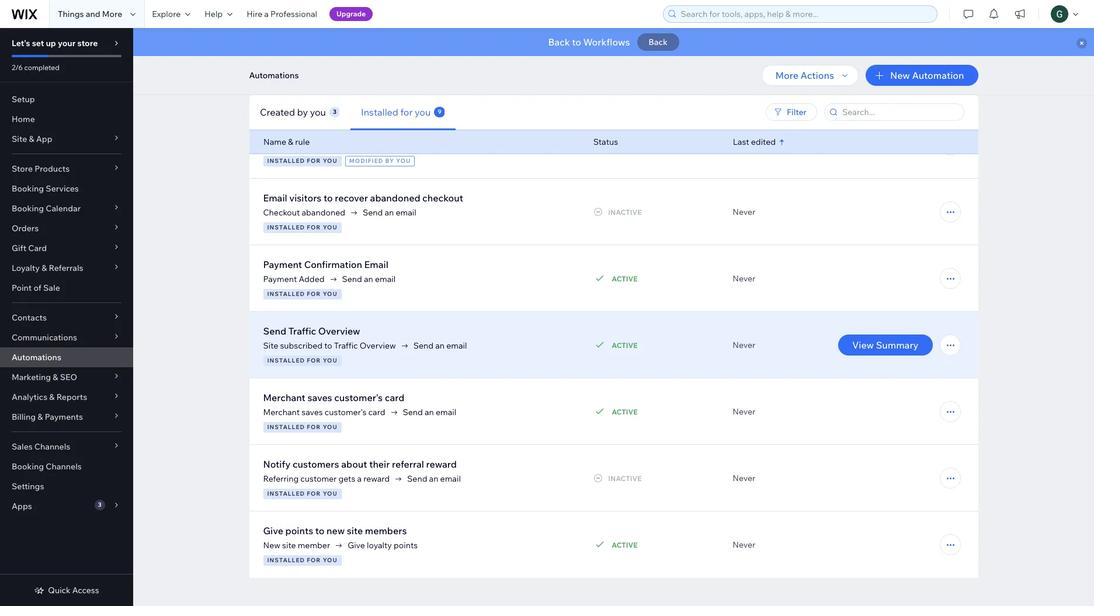 Task type: describe. For each thing, give the bounding box(es) containing it.
to for overview
[[324, 341, 332, 351]]

marketing
[[12, 372, 51, 383]]

sidebar element
[[0, 28, 133, 606]]

workflows
[[583, 36, 630, 48]]

2 merchant from the top
[[263, 407, 300, 418]]

you for payment
[[323, 290, 337, 298]]

0 vertical spatial overview
[[318, 325, 360, 337]]

site for site & app
[[12, 134, 27, 144]]

1 vertical spatial email
[[364, 259, 388, 270]]

by
[[385, 157, 394, 165]]

settings link
[[0, 477, 133, 496]]

services
[[46, 183, 79, 194]]

hire
[[247, 9, 262, 19]]

booking services link
[[0, 179, 133, 199]]

referrals
[[49, 263, 83, 273]]

you right by
[[396, 157, 411, 165]]

1 vertical spatial site
[[282, 540, 296, 551]]

an for payment confirmation email
[[364, 274, 373, 284]]

setup link
[[0, 89, 133, 109]]

installed for send
[[267, 357, 305, 364]]

give points to new site members
[[263, 525, 407, 537]]

0 vertical spatial points
[[349, 140, 373, 150]]

give for give loyalty points
[[348, 540, 365, 551]]

for for notify
[[307, 490, 321, 498]]

name
[[263, 137, 286, 147]]

explore
[[152, 9, 181, 19]]

give loyalty points
[[348, 540, 418, 551]]

booking for booking calendar
[[12, 203, 44, 214]]

2 vertical spatial points
[[394, 540, 418, 551]]

analytics & reports
[[12, 392, 87, 402]]

to for abandoned
[[324, 192, 333, 204]]

loyalty & referrals button
[[0, 258, 133, 278]]

last edited
[[733, 137, 775, 147]]

store products button
[[0, 159, 133, 179]]

& for billing
[[38, 412, 43, 422]]

customers for inform
[[294, 124, 341, 136]]

1 vertical spatial their
[[369, 459, 390, 470]]

about
[[341, 459, 367, 470]]

to for their
[[361, 58, 370, 70]]

back button
[[637, 33, 679, 51]]

products
[[35, 164, 70, 174]]

sales channels button
[[0, 437, 133, 457]]

1 vertical spatial overview
[[360, 341, 396, 351]]

app
[[36, 134, 52, 144]]

contacts button
[[0, 308, 133, 328]]

your
[[58, 38, 76, 48]]

email for notify customers about their referral reward
[[440, 474, 461, 484]]

automations link
[[0, 348, 133, 367]]

rewards for customer has enough points for rewards
[[387, 140, 418, 150]]

send an email for send traffic overview
[[413, 341, 467, 351]]

of
[[34, 283, 41, 293]]

you for inform
[[323, 157, 337, 165]]

home link
[[0, 109, 133, 129]]

email for inform customers they can get rewards
[[468, 140, 489, 150]]

installed for you for merchant
[[267, 423, 337, 431]]

added
[[299, 274, 324, 284]]

store
[[77, 38, 98, 48]]

an for inform customers they can get rewards
[[457, 140, 466, 150]]

2/6
[[12, 63, 23, 72]]

active for give points to new site members
[[612, 541, 638, 549]]

2/6 completed
[[12, 63, 59, 72]]

store inside encourage customers to refer their friends store order placed installed for you
[[263, 73, 284, 84]]

actions
[[801, 70, 834, 81]]

enough
[[318, 140, 347, 150]]

0 vertical spatial traffic
[[288, 325, 316, 337]]

booking channels
[[12, 461, 82, 472]]

send traffic overview
[[263, 325, 360, 337]]

payment added
[[263, 274, 324, 284]]

send for notify customers about their referral reward
[[407, 474, 427, 484]]

send an email for email visitors to recover abandoned checkout
[[363, 207, 416, 218]]

friends
[[418, 58, 449, 70]]

more actions button
[[761, 65, 859, 86]]

customer
[[263, 140, 301, 150]]

referring customer gets a reward
[[263, 474, 390, 484]]

contacts
[[12, 312, 47, 323]]

1 vertical spatial customer's
[[325, 407, 367, 418]]

you for give
[[323, 557, 337, 564]]

give for give points to new site members
[[263, 525, 283, 537]]

1 vertical spatial for
[[375, 140, 385, 150]]

by
[[297, 106, 308, 118]]

new for new automation
[[890, 70, 910, 81]]

booking for booking channels
[[12, 461, 44, 472]]

more inside popup button
[[775, 70, 798, 81]]

inactive for email visitors to recover abandoned checkout
[[608, 208, 642, 216]]

0 vertical spatial for
[[400, 106, 412, 118]]

Search... field
[[838, 104, 960, 120]]

send for payment confirmation email
[[342, 274, 362, 284]]

to for site
[[315, 525, 324, 537]]

email for merchant saves customer's card
[[436, 407, 456, 418]]

1 horizontal spatial abandoned
[[370, 192, 420, 204]]

inform customers they can get rewards
[[263, 124, 435, 136]]

channels for booking channels
[[46, 461, 82, 472]]

view summary button
[[838, 335, 933, 356]]

store inside popup button
[[12, 164, 33, 174]]

hire a professional link
[[240, 0, 324, 28]]

home
[[12, 114, 35, 124]]

3 never from the top
[[733, 273, 755, 284]]

booking calendar
[[12, 203, 81, 214]]

upgrade
[[336, 9, 366, 18]]

an for email visitors to recover abandoned checkout
[[385, 207, 394, 218]]

sale
[[43, 283, 60, 293]]

an for notify customers about their referral reward
[[429, 474, 438, 484]]

installed for you for inform
[[267, 157, 337, 165]]

never for card
[[733, 407, 755, 417]]

communications button
[[0, 328, 133, 348]]

email for payment confirmation email
[[375, 274, 396, 284]]

installed for notify
[[267, 490, 305, 498]]

installed for inform
[[267, 157, 305, 165]]

automations button
[[243, 67, 305, 84]]

an for send traffic overview
[[435, 341, 445, 351]]

visitors
[[289, 192, 321, 204]]

edited
[[751, 137, 775, 147]]

billing
[[12, 412, 36, 422]]

for for payment
[[307, 290, 321, 298]]

new automation button
[[866, 65, 978, 86]]

new automation
[[890, 70, 964, 81]]

professional
[[271, 9, 317, 19]]

notify customers about their referral reward
[[263, 459, 457, 470]]

for inside encourage customers to refer their friends store order placed installed for you
[[307, 89, 321, 97]]

point of sale
[[12, 283, 60, 293]]

1 vertical spatial card
[[368, 407, 385, 418]]

orders button
[[0, 218, 133, 238]]

modified by you
[[349, 157, 411, 165]]

3 inside "sidebar" element
[[98, 501, 102, 509]]

installed inside encourage customers to refer their friends store order placed installed for you
[[267, 89, 305, 97]]

calendar
[[46, 203, 81, 214]]

filter
[[787, 107, 806, 117]]

1 merchant from the top
[[263, 392, 305, 404]]

loyalty
[[12, 263, 40, 273]]

email for send traffic overview
[[446, 341, 467, 351]]

modified
[[349, 157, 383, 165]]

sales
[[12, 442, 33, 452]]

communications
[[12, 332, 77, 343]]

automations for automations button
[[249, 70, 299, 81]]

1 horizontal spatial a
[[357, 474, 362, 484]]

quick
[[48, 585, 70, 596]]

upgrade button
[[329, 7, 373, 21]]

quick access
[[48, 585, 99, 596]]

view summary
[[852, 339, 918, 351]]

you for merchant
[[323, 423, 337, 431]]

view
[[852, 339, 874, 351]]

completed
[[24, 63, 59, 72]]

sales channels
[[12, 442, 70, 452]]

things and more
[[58, 9, 122, 19]]

you for send
[[323, 357, 337, 364]]

tab list containing created by you
[[249, 94, 618, 130]]

1 vertical spatial saves
[[302, 407, 323, 418]]

last
[[733, 137, 749, 147]]

& for name
[[288, 137, 293, 147]]

0 horizontal spatial a
[[264, 9, 269, 19]]

installed for you for payment
[[267, 290, 337, 298]]

& for analytics
[[49, 392, 55, 402]]

confirmation
[[304, 259, 362, 270]]

installed for you
[[361, 106, 430, 118]]

active for merchant saves customer's card
[[612, 407, 638, 416]]



Task type: vqa. For each thing, say whether or not it's contained in the screenshot.
Search for tools, apps, help & more... Field on the top of the page
yes



Task type: locate. For each thing, give the bounding box(es) containing it.
2 vertical spatial inactive
[[608, 474, 642, 483]]

installed for you down has
[[267, 157, 337, 165]]

payment for payment added
[[263, 274, 297, 284]]

installed down checkout
[[267, 224, 305, 231]]

send an email for merchant saves customer's card
[[403, 407, 456, 418]]

for down placed
[[307, 89, 321, 97]]

analytics & reports button
[[0, 387, 133, 407]]

1 vertical spatial more
[[775, 70, 798, 81]]

installed for you down payment added
[[267, 290, 337, 298]]

installed down referring at the left bottom
[[267, 490, 305, 498]]

for down has
[[307, 157, 321, 165]]

& for loyalty
[[42, 263, 47, 273]]

send an email for notify customers about their referral reward
[[407, 474, 461, 484]]

you up notify customers about their referral reward
[[323, 423, 337, 431]]

0 vertical spatial saves
[[307, 392, 332, 404]]

payment for payment confirmation email
[[263, 259, 302, 270]]

5 installed for you from the top
[[267, 423, 337, 431]]

0 vertical spatial their
[[396, 58, 416, 70]]

loyalty
[[367, 540, 392, 551]]

installed for you up 'notify'
[[267, 423, 337, 431]]

tab list
[[249, 94, 618, 130]]

1 horizontal spatial reward
[[426, 459, 457, 470]]

1 vertical spatial payment
[[263, 274, 297, 284]]

booking inside popup button
[[12, 203, 44, 214]]

gift
[[12, 243, 26, 253]]

customers inside encourage customers to refer their friends store order placed installed for you
[[313, 58, 359, 70]]

1 vertical spatial new
[[263, 540, 280, 551]]

booking down store products
[[12, 183, 44, 194]]

installed for you down checkout abandoned
[[267, 224, 337, 231]]

& left rule
[[288, 137, 293, 147]]

1 vertical spatial channels
[[46, 461, 82, 472]]

abandoned down by
[[370, 192, 420, 204]]

1 horizontal spatial give
[[348, 540, 365, 551]]

never for can
[[733, 140, 755, 150]]

1 vertical spatial booking
[[12, 203, 44, 214]]

customer
[[300, 474, 337, 484]]

0 horizontal spatial you
[[310, 106, 326, 118]]

0 vertical spatial merchant
[[263, 392, 305, 404]]

overview
[[318, 325, 360, 337], [360, 341, 396, 351]]

never for recover
[[733, 207, 755, 217]]

merchant down subscribed
[[263, 392, 305, 404]]

0 horizontal spatial new
[[263, 540, 280, 551]]

billing & payments button
[[0, 407, 133, 427]]

placed
[[308, 73, 334, 84]]

for down subscribed
[[307, 357, 321, 364]]

& left "app"
[[29, 134, 34, 144]]

help button
[[198, 0, 240, 28]]

send
[[435, 140, 455, 150], [363, 207, 383, 218], [342, 274, 362, 284], [263, 325, 286, 337], [413, 341, 433, 351], [403, 407, 423, 418], [407, 474, 427, 484]]

never for new
[[733, 540, 755, 550]]

1 vertical spatial merchant saves customer's card
[[263, 407, 385, 418]]

customers for notify
[[293, 459, 339, 470]]

channels inside dropdown button
[[34, 442, 70, 452]]

encourage customers to refer their friends store order placed installed for you
[[263, 58, 449, 97]]

billing & payments
[[12, 412, 83, 422]]

active
[[612, 274, 638, 283], [612, 341, 638, 350], [612, 407, 638, 416], [612, 541, 638, 549]]

0 vertical spatial more
[[102, 9, 122, 19]]

2 vertical spatial customers
[[293, 459, 339, 470]]

installed up 'notify'
[[267, 423, 305, 431]]

0 horizontal spatial points
[[285, 525, 313, 537]]

booking for booking services
[[12, 183, 44, 194]]

4 installed for you from the top
[[267, 357, 337, 364]]

1 installed for you from the top
[[267, 157, 337, 165]]

their right the about
[[369, 459, 390, 470]]

gift card button
[[0, 238, 133, 258]]

new left member
[[263, 540, 280, 551]]

booking channels link
[[0, 457, 133, 477]]

2 vertical spatial booking
[[12, 461, 44, 472]]

you down checkout abandoned
[[323, 224, 337, 231]]

abandoned
[[370, 192, 420, 204], [302, 207, 345, 218]]

booking calendar button
[[0, 199, 133, 218]]

for for send
[[307, 357, 321, 364]]

booking up the orders on the top
[[12, 203, 44, 214]]

0 vertical spatial site
[[12, 134, 27, 144]]

2 payment from the top
[[263, 274, 297, 284]]

6 installed from the top
[[267, 423, 305, 431]]

order
[[286, 73, 306, 84]]

send for send traffic overview
[[413, 341, 433, 351]]

site left member
[[282, 540, 296, 551]]

0 horizontal spatial email
[[263, 192, 287, 204]]

new up search... field
[[890, 70, 910, 81]]

points up 'new site member' on the bottom of the page
[[285, 525, 313, 537]]

0 vertical spatial card
[[385, 392, 404, 404]]

4 active from the top
[[612, 541, 638, 549]]

back
[[548, 36, 570, 48], [648, 37, 668, 47]]

channels
[[34, 442, 70, 452], [46, 461, 82, 472]]

channels down sales channels dropdown button
[[46, 461, 82, 472]]

to down send traffic overview
[[324, 341, 332, 351]]

you left 9
[[414, 106, 430, 118]]

for down member
[[307, 557, 321, 564]]

0 vertical spatial store
[[263, 73, 284, 84]]

installed down order
[[267, 89, 305, 97]]

referring
[[263, 474, 299, 484]]

1 vertical spatial points
[[285, 525, 313, 537]]

6 installed for you from the top
[[267, 490, 337, 498]]

you for notify
[[323, 490, 337, 498]]

more right and
[[102, 9, 122, 19]]

a
[[264, 9, 269, 19], [357, 474, 362, 484]]

1 vertical spatial store
[[12, 164, 33, 174]]

0 horizontal spatial site
[[12, 134, 27, 144]]

channels for sales channels
[[34, 442, 70, 452]]

2 inactive from the top
[[608, 208, 642, 216]]

1 merchant saves customer's card from the top
[[263, 392, 404, 404]]

merchant up 'notify'
[[263, 407, 300, 418]]

new inside button
[[890, 70, 910, 81]]

for down the added
[[307, 290, 321, 298]]

7 never from the top
[[733, 540, 755, 550]]

0 horizontal spatial for
[[375, 140, 385, 150]]

let's
[[12, 38, 30, 48]]

0 vertical spatial email
[[263, 192, 287, 204]]

0 horizontal spatial back
[[548, 36, 570, 48]]

1 horizontal spatial traffic
[[334, 341, 358, 351]]

back left the workflows
[[548, 36, 570, 48]]

give left loyalty
[[348, 540, 365, 551]]

0 vertical spatial rewards
[[399, 124, 435, 136]]

installed for you for send
[[267, 357, 337, 364]]

customers up customer
[[293, 459, 339, 470]]

1 inactive from the top
[[608, 140, 642, 149]]

to left the refer
[[361, 58, 370, 70]]

for down checkout abandoned
[[307, 224, 321, 231]]

to inside alert
[[572, 36, 581, 48]]

send an email for payment confirmation email
[[342, 274, 396, 284]]

1 vertical spatial inactive
[[608, 208, 642, 216]]

0 vertical spatial new
[[890, 70, 910, 81]]

active for send traffic overview
[[612, 341, 638, 350]]

1 horizontal spatial site
[[263, 341, 278, 351]]

back to workflows
[[548, 36, 630, 48]]

points down members
[[394, 540, 418, 551]]

& left seo
[[53, 372, 58, 383]]

you right by
[[310, 106, 326, 118]]

1 vertical spatial 3
[[98, 501, 102, 509]]

you down enough
[[323, 157, 337, 165]]

back for back
[[648, 37, 668, 47]]

installed down 'new site member' on the bottom of the page
[[267, 557, 305, 564]]

2 installed from the top
[[267, 157, 305, 165]]

for for merchant
[[307, 423, 321, 431]]

a right the gets
[[357, 474, 362, 484]]

summary
[[876, 339, 918, 351]]

rewards for inform customers they can get rewards
[[399, 124, 435, 136]]

1 vertical spatial rewards
[[387, 140, 418, 150]]

customers
[[313, 58, 359, 70], [294, 124, 341, 136], [293, 459, 339, 470]]

installed for you down customer
[[267, 490, 337, 498]]

back inside the back button
[[648, 37, 668, 47]]

reward down notify customers about their referral reward
[[363, 474, 390, 484]]

0 vertical spatial payment
[[263, 259, 302, 270]]

0 horizontal spatial more
[[102, 9, 122, 19]]

traffic down send traffic overview
[[334, 341, 358, 351]]

&
[[29, 134, 34, 144], [288, 137, 293, 147], [42, 263, 47, 273], [53, 372, 58, 383], [49, 392, 55, 402], [38, 412, 43, 422]]

has
[[303, 140, 316, 150]]

3 active from the top
[[612, 407, 638, 416]]

0 vertical spatial reward
[[426, 459, 457, 470]]

setup
[[12, 94, 35, 105]]

gets
[[339, 474, 355, 484]]

4 never from the top
[[733, 340, 755, 350]]

0 vertical spatial automations
[[249, 70, 299, 81]]

to left the workflows
[[572, 36, 581, 48]]

installed down subscribed
[[267, 357, 305, 364]]

new site member
[[263, 540, 330, 551]]

1 payment from the top
[[263, 259, 302, 270]]

1 horizontal spatial points
[[349, 140, 373, 150]]

status
[[593, 137, 618, 147]]

installed for email
[[267, 224, 305, 231]]

0 horizontal spatial their
[[369, 459, 390, 470]]

more left actions on the right of page
[[775, 70, 798, 81]]

reports
[[56, 392, 87, 402]]

Search for tools, apps, help & more... field
[[677, 6, 933, 22]]

an for merchant saves customer's card
[[425, 407, 434, 418]]

& right billing
[[38, 412, 43, 422]]

0 vertical spatial merchant saves customer's card
[[263, 392, 404, 404]]

site for site subscribed to traffic overview
[[263, 341, 278, 351]]

email up checkout
[[263, 192, 287, 204]]

4 installed from the top
[[267, 290, 305, 298]]

you inside encourage customers to refer their friends store order placed installed for you
[[323, 89, 337, 97]]

email
[[468, 140, 489, 150], [396, 207, 416, 218], [375, 274, 396, 284], [446, 341, 467, 351], [436, 407, 456, 418], [440, 474, 461, 484]]

back to workflows alert
[[133, 28, 1094, 56]]

automations inside button
[[249, 70, 299, 81]]

email right confirmation
[[364, 259, 388, 270]]

automations up marketing
[[12, 352, 61, 363]]

for up customer
[[307, 423, 321, 431]]

seo
[[60, 372, 77, 383]]

member
[[298, 540, 330, 551]]

hire a professional
[[247, 9, 317, 19]]

7 installed for you from the top
[[267, 557, 337, 564]]

0 horizontal spatial reward
[[363, 474, 390, 484]]

0 horizontal spatial store
[[12, 164, 33, 174]]

installed for you
[[267, 157, 337, 165], [267, 224, 337, 231], [267, 290, 337, 298], [267, 357, 337, 364], [267, 423, 337, 431], [267, 490, 337, 498], [267, 557, 337, 564]]

0 horizontal spatial automations
[[12, 352, 61, 363]]

1 booking from the top
[[12, 183, 44, 194]]

for right installed
[[400, 106, 412, 118]]

1 horizontal spatial site
[[347, 525, 363, 537]]

site right new
[[347, 525, 363, 537]]

store down encourage
[[263, 73, 284, 84]]

3 installed for you from the top
[[267, 290, 337, 298]]

booking up 'settings'
[[12, 461, 44, 472]]

new
[[890, 70, 910, 81], [263, 540, 280, 551]]

rewards down get on the left of page
[[387, 140, 418, 150]]

0 horizontal spatial site
[[282, 540, 296, 551]]

send an email for inform customers they can get rewards
[[435, 140, 489, 150]]

for up modified by you
[[375, 140, 385, 150]]

you down placed
[[323, 89, 337, 97]]

3 installed from the top
[[267, 224, 305, 231]]

1 horizontal spatial you
[[414, 106, 430, 118]]

0 vertical spatial abandoned
[[370, 192, 420, 204]]

installed for you down subscribed
[[267, 357, 337, 364]]

2 for from the top
[[307, 157, 321, 165]]

give
[[263, 525, 283, 537], [348, 540, 365, 551]]

7 for from the top
[[307, 490, 321, 498]]

automations inside "sidebar" element
[[12, 352, 61, 363]]

2 active from the top
[[612, 341, 638, 350]]

refer
[[372, 58, 393, 70]]

1 active from the top
[[612, 274, 638, 283]]

1 horizontal spatial new
[[890, 70, 910, 81]]

point of sale link
[[0, 278, 133, 298]]

2 merchant saves customer's card from the top
[[263, 407, 385, 418]]

you for created by you
[[310, 106, 326, 118]]

reward right referral
[[426, 459, 457, 470]]

1 you from the left
[[310, 106, 326, 118]]

0 horizontal spatial abandoned
[[302, 207, 345, 218]]

5 for from the top
[[307, 357, 321, 364]]

6 for from the top
[[307, 423, 321, 431]]

1 horizontal spatial email
[[364, 259, 388, 270]]

5 installed from the top
[[267, 357, 305, 364]]

channels up booking channels
[[34, 442, 70, 452]]

you for installed for you
[[414, 106, 430, 118]]

2 booking from the top
[[12, 203, 44, 214]]

1 never from the top
[[733, 140, 755, 150]]

inactive
[[608, 140, 642, 149], [608, 208, 642, 216], [608, 474, 642, 483]]

3 inactive from the top
[[608, 474, 642, 483]]

give up 'new site member' on the bottom of the page
[[263, 525, 283, 537]]

1 horizontal spatial store
[[263, 73, 284, 84]]

new
[[327, 525, 345, 537]]

you down the added
[[323, 290, 337, 298]]

installed for payment
[[267, 290, 305, 298]]

point
[[12, 283, 32, 293]]

new for new site member
[[263, 540, 280, 551]]

referral
[[392, 459, 424, 470]]

0 vertical spatial a
[[264, 9, 269, 19]]

send for inform customers they can get rewards
[[435, 140, 455, 150]]

1 vertical spatial merchant
[[263, 407, 300, 418]]

automation
[[912, 70, 964, 81]]

0 vertical spatial customers
[[313, 58, 359, 70]]

to inside encourage customers to refer their friends store order placed installed for you
[[361, 58, 370, 70]]

installed for you down 'new site member' on the bottom of the page
[[267, 557, 337, 564]]

for down customer
[[307, 490, 321, 498]]

installed for you for email
[[267, 224, 337, 231]]

1 vertical spatial automations
[[12, 352, 61, 363]]

1 horizontal spatial 3
[[333, 108, 336, 115]]

0 vertical spatial site
[[347, 525, 363, 537]]

up
[[46, 38, 56, 48]]

0 horizontal spatial give
[[263, 525, 283, 537]]

site & app button
[[0, 129, 133, 149]]

installed for give
[[267, 557, 305, 564]]

loyalty & referrals
[[12, 263, 83, 273]]

for for inform
[[307, 157, 321, 165]]

their right the refer
[[396, 58, 416, 70]]

3 up inform customers they can get rewards
[[333, 108, 336, 115]]

a right hire
[[264, 9, 269, 19]]

send for merchant saves customer's card
[[403, 407, 423, 418]]

merchant
[[263, 392, 305, 404], [263, 407, 300, 418]]

0 vertical spatial customer's
[[334, 392, 383, 404]]

0 vertical spatial inactive
[[608, 140, 642, 149]]

customers for encourage
[[313, 58, 359, 70]]

rewards right get on the left of page
[[399, 124, 435, 136]]

checkout abandoned
[[263, 207, 345, 218]]

3 booking from the top
[[12, 461, 44, 472]]

inform
[[263, 124, 292, 136]]

customer's
[[334, 392, 383, 404], [325, 407, 367, 418]]

back right the workflows
[[648, 37, 668, 47]]

can
[[365, 124, 380, 136]]

customers up placed
[[313, 58, 359, 70]]

email for email visitors to recover abandoned checkout
[[396, 207, 416, 218]]

1 for from the top
[[307, 89, 321, 97]]

1 horizontal spatial their
[[396, 58, 416, 70]]

you for email
[[323, 224, 337, 231]]

installed for merchant
[[267, 423, 305, 431]]

store left "products"
[[12, 164, 33, 174]]

6 never from the top
[[733, 473, 755, 484]]

& right loyalty
[[42, 263, 47, 273]]

2 never from the top
[[733, 207, 755, 217]]

1 horizontal spatial more
[[775, 70, 798, 81]]

0 horizontal spatial traffic
[[288, 325, 316, 337]]

automations for automations link
[[12, 352, 61, 363]]

0 vertical spatial channels
[[34, 442, 70, 452]]

0 vertical spatial 3
[[333, 108, 336, 115]]

2 horizontal spatial points
[[394, 540, 418, 551]]

7 installed from the top
[[267, 490, 305, 498]]

& inside dropdown button
[[53, 372, 58, 383]]

payment up payment added
[[263, 259, 302, 270]]

1 vertical spatial a
[[357, 474, 362, 484]]

1 horizontal spatial for
[[400, 106, 412, 118]]

1 installed from the top
[[267, 89, 305, 97]]

payment
[[263, 259, 302, 270], [263, 274, 297, 284]]

never for their
[[733, 473, 755, 484]]

traffic up subscribed
[[288, 325, 316, 337]]

customers up has
[[294, 124, 341, 136]]

to up member
[[315, 525, 324, 537]]

& for marketing
[[53, 372, 58, 383]]

3 inside tab list
[[333, 108, 336, 115]]

0 horizontal spatial 3
[[98, 501, 102, 509]]

1 horizontal spatial back
[[648, 37, 668, 47]]

automations down encourage
[[249, 70, 299, 81]]

& for site
[[29, 134, 34, 144]]

installed
[[361, 106, 398, 118]]

you down referring customer gets a reward
[[323, 490, 337, 498]]

4 for from the top
[[307, 290, 321, 298]]

active for payment confirmation email
[[612, 274, 638, 283]]

access
[[72, 585, 99, 596]]

created by you
[[260, 106, 326, 118]]

3 for from the top
[[307, 224, 321, 231]]

checkout
[[422, 192, 463, 204]]

1 vertical spatial abandoned
[[302, 207, 345, 218]]

subscribed
[[280, 341, 322, 351]]

0 vertical spatial give
[[263, 525, 283, 537]]

1 vertical spatial customers
[[294, 124, 341, 136]]

1 vertical spatial traffic
[[334, 341, 358, 351]]

5 never from the top
[[733, 407, 755, 417]]

name & rule
[[263, 137, 309, 147]]

1 vertical spatial reward
[[363, 474, 390, 484]]

for for give
[[307, 557, 321, 564]]

gift card
[[12, 243, 47, 253]]

0 vertical spatial booking
[[12, 183, 44, 194]]

site down the 'home'
[[12, 134, 27, 144]]

abandoned down visitors
[[302, 207, 345, 218]]

encourage
[[263, 58, 310, 70]]

inactive for notify customers about their referral reward
[[608, 474, 642, 483]]

installed down payment added
[[267, 290, 305, 298]]

back for back to workflows
[[548, 36, 570, 48]]

installed for you for give
[[267, 557, 337, 564]]

site inside popup button
[[12, 134, 27, 144]]

filter button
[[765, 103, 817, 121]]

send an email
[[435, 140, 489, 150], [363, 207, 416, 218], [342, 274, 396, 284], [413, 341, 467, 351], [403, 407, 456, 418], [407, 474, 461, 484]]

& left reports
[[49, 392, 55, 402]]

2 installed for you from the top
[[267, 224, 337, 231]]

you down member
[[323, 557, 337, 564]]

3 down settings "link"
[[98, 501, 102, 509]]

1 vertical spatial site
[[263, 341, 278, 351]]

1 vertical spatial give
[[348, 540, 365, 551]]

installed for you for notify
[[267, 490, 337, 498]]

points down the they
[[349, 140, 373, 150]]

installed down customer
[[267, 157, 305, 165]]

analytics
[[12, 392, 47, 402]]

send for email visitors to recover abandoned checkout
[[363, 207, 383, 218]]

their
[[396, 58, 416, 70], [369, 459, 390, 470]]

site left subscribed
[[263, 341, 278, 351]]

for for email
[[307, 224, 321, 231]]

their inside encourage customers to refer their friends store order placed installed for you
[[396, 58, 416, 70]]

more actions
[[775, 70, 834, 81]]

notify
[[263, 459, 290, 470]]

to right visitors
[[324, 192, 333, 204]]

inactive for inform customers they can get rewards
[[608, 140, 642, 149]]

you down the "site subscribed to traffic overview"
[[323, 357, 337, 364]]

8 for from the top
[[307, 557, 321, 564]]

for
[[400, 106, 412, 118], [375, 140, 385, 150]]

payment left the added
[[263, 274, 297, 284]]

8 installed from the top
[[267, 557, 305, 564]]

they
[[343, 124, 363, 136]]

2 you from the left
[[414, 106, 430, 118]]

1 horizontal spatial automations
[[249, 70, 299, 81]]



